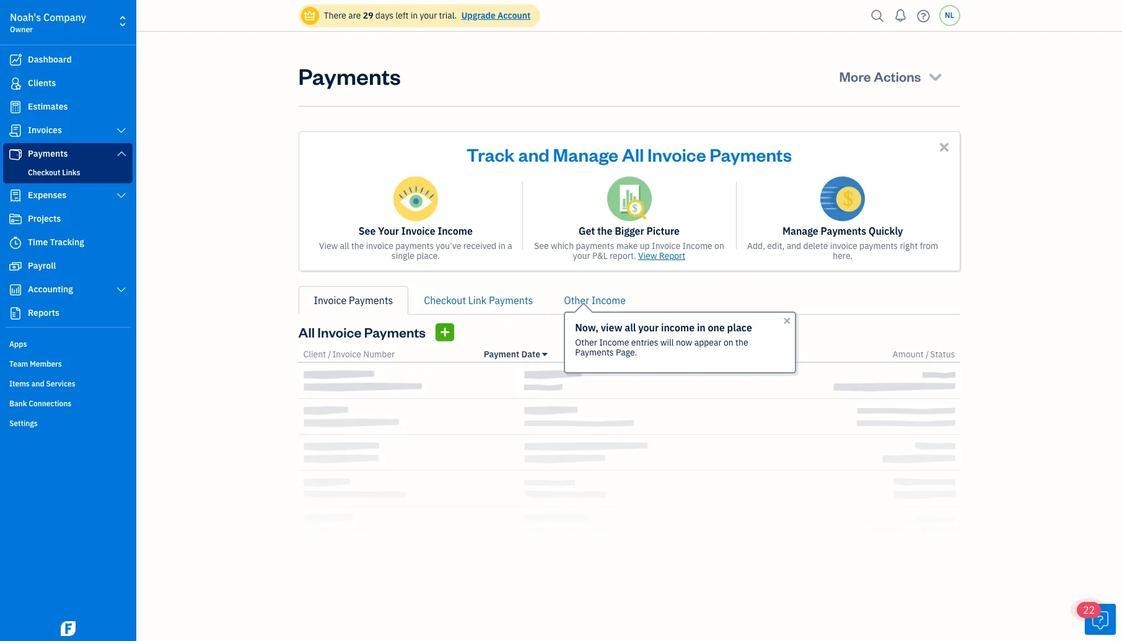 Task type: locate. For each thing, give the bounding box(es) containing it.
income right up
[[683, 241, 713, 252]]

now, view all your income in one place other income entries will now appear on the payments page.
[[576, 322, 753, 358]]

a
[[508, 241, 513, 252]]

checkout up expenses
[[28, 168, 60, 177]]

1 vertical spatial checkout
[[424, 295, 466, 307]]

see left "your"
[[359, 225, 376, 237]]

2 vertical spatial in
[[697, 322, 706, 334]]

all right view
[[625, 322, 636, 334]]

other down now,
[[576, 337, 598, 348]]

0 vertical spatial checkout
[[28, 168, 60, 177]]

0 horizontal spatial all
[[340, 241, 349, 252]]

/ right type
[[625, 349, 629, 360]]

2 / from the left
[[625, 349, 629, 360]]

time tracking
[[28, 237, 84, 248]]

see your invoice income view all the invoice payments you've received in a single place.
[[319, 225, 513, 262]]

estimate image
[[8, 101, 23, 113]]

dashboard image
[[8, 54, 23, 66]]

all up client
[[299, 324, 315, 341]]

the inside now, view all your income in one place other income entries will now appear on the payments page.
[[736, 337, 749, 348]]

chevron large down image down 'estimates' link
[[116, 126, 127, 136]]

view
[[319, 241, 338, 252], [639, 250, 657, 262]]

reports
[[28, 308, 60, 319]]

1 chevron large down image from the top
[[116, 191, 127, 201]]

checkout up add a new payment image
[[424, 295, 466, 307]]

chart image
[[8, 284, 23, 296]]

get the bigger picture image
[[607, 177, 652, 221]]

1 vertical spatial see
[[535, 241, 549, 252]]

0 horizontal spatial view
[[319, 241, 338, 252]]

from
[[921, 241, 939, 252]]

on inside now, view all your income in one place other income entries will now appear on the payments page.
[[724, 337, 734, 348]]

chevron large down image for payments
[[116, 149, 127, 159]]

on
[[715, 241, 725, 252], [724, 337, 734, 348]]

0 horizontal spatial checkout
[[28, 168, 60, 177]]

1 horizontal spatial checkout
[[424, 295, 466, 307]]

bank connections link
[[3, 394, 133, 413]]

and inside "link"
[[31, 379, 44, 389]]

the down place
[[736, 337, 749, 348]]

1 chevron large down image from the top
[[116, 126, 127, 136]]

days
[[376, 10, 394, 21]]

invoice
[[366, 241, 394, 252], [831, 241, 858, 252]]

in left one
[[697, 322, 706, 334]]

chevron large down image down 'checkout links' link
[[116, 191, 127, 201]]

chevron large down image up reports link
[[116, 285, 127, 295]]

other up now,
[[564, 295, 590, 307]]

get
[[579, 225, 595, 237]]

2 horizontal spatial /
[[926, 349, 930, 360]]

you've
[[436, 241, 462, 252]]

page.
[[616, 347, 638, 358]]

2 vertical spatial your
[[639, 322, 659, 334]]

29
[[363, 10, 374, 21]]

expense image
[[8, 190, 23, 202]]

invoice inside see your invoice income view all the invoice payments you've received in a single place.
[[366, 241, 394, 252]]

invoice inside the "manage payments quickly add, edit, and delete invoice payments right from here."
[[831, 241, 858, 252]]

2 payments from the left
[[576, 241, 615, 252]]

2 horizontal spatial and
[[787, 241, 802, 252]]

here.
[[833, 250, 853, 262]]

payments down "your"
[[396, 241, 434, 252]]

in right "left"
[[411, 10, 418, 21]]

see inside see which payments make up invoice income on your p&l report.
[[535, 241, 549, 252]]

up
[[640, 241, 650, 252]]

1 invoice from the left
[[366, 241, 394, 252]]

actions
[[874, 68, 922, 85]]

and
[[519, 143, 550, 166], [787, 241, 802, 252], [31, 379, 44, 389]]

/
[[328, 349, 332, 360], [625, 349, 629, 360], [926, 349, 930, 360]]

chevron large down image
[[116, 126, 127, 136], [116, 149, 127, 159]]

income inside now, view all your income in one place other income entries will now appear on the payments page.
[[600, 337, 630, 348]]

team members
[[9, 360, 62, 369]]

the right get
[[598, 225, 613, 237]]

1 horizontal spatial in
[[499, 241, 506, 252]]

payments link
[[3, 143, 133, 166]]

1 payments from the left
[[396, 241, 434, 252]]

tracking
[[50, 237, 84, 248]]

income up type button
[[600, 337, 630, 348]]

income up you've
[[438, 225, 473, 237]]

2 chevron large down image from the top
[[116, 149, 127, 159]]

your
[[420, 10, 437, 21], [573, 250, 591, 262], [639, 322, 659, 334]]

notifications image
[[891, 3, 911, 28]]

company
[[43, 11, 86, 24]]

get the bigger picture
[[579, 225, 680, 237]]

1 vertical spatial the
[[351, 241, 364, 252]]

chevron large down image
[[116, 191, 127, 201], [116, 285, 127, 295]]

payroll
[[28, 260, 56, 272]]

invoice right delete
[[831, 241, 858, 252]]

entries
[[632, 337, 659, 348]]

1 horizontal spatial manage
[[783, 225, 819, 237]]

type / internal notes
[[604, 349, 686, 360]]

place.
[[417, 250, 440, 262]]

0 horizontal spatial your
[[420, 10, 437, 21]]

chevron large down image inside payments link
[[116, 149, 127, 159]]

0 horizontal spatial see
[[359, 225, 376, 237]]

your left p&l
[[573, 250, 591, 262]]

payments for add,
[[860, 241, 899, 252]]

and right items on the left
[[31, 379, 44, 389]]

internal
[[630, 349, 661, 360]]

2 horizontal spatial payments
[[860, 241, 899, 252]]

0 horizontal spatial in
[[411, 10, 418, 21]]

/ right client
[[328, 349, 332, 360]]

0 vertical spatial chevron large down image
[[116, 126, 127, 136]]

chevrondown image
[[927, 68, 945, 85]]

0 vertical spatial and
[[519, 143, 550, 166]]

accounting link
[[3, 279, 133, 301]]

invoice down "your"
[[366, 241, 394, 252]]

which
[[551, 241, 574, 252]]

and right edit,
[[787, 241, 802, 252]]

1 vertical spatial close image
[[783, 316, 793, 326]]

checkout
[[28, 168, 60, 177], [424, 295, 466, 307]]

2 chevron large down image from the top
[[116, 285, 127, 295]]

0 horizontal spatial the
[[351, 241, 364, 252]]

view right make
[[639, 250, 657, 262]]

main element
[[0, 0, 167, 642]]

0 horizontal spatial close image
[[783, 316, 793, 326]]

0 horizontal spatial invoice
[[366, 241, 394, 252]]

expenses link
[[3, 185, 133, 207]]

all
[[622, 143, 644, 166], [299, 324, 315, 341]]

p&l
[[593, 250, 608, 262]]

and for services
[[31, 379, 44, 389]]

your inside now, view all your income in one place other income entries will now appear on the payments page.
[[639, 322, 659, 334]]

manage inside the "manage payments quickly add, edit, and delete invoice payments right from here."
[[783, 225, 819, 237]]

client / invoice number
[[303, 349, 395, 360]]

1 vertical spatial on
[[724, 337, 734, 348]]

accounting
[[28, 284, 73, 295]]

1 horizontal spatial and
[[519, 143, 550, 166]]

1 horizontal spatial /
[[625, 349, 629, 360]]

other inside now, view all your income in one place other income entries will now appear on the payments page.
[[576, 337, 598, 348]]

1 vertical spatial in
[[499, 241, 506, 252]]

1 vertical spatial other
[[576, 337, 598, 348]]

timer image
[[8, 237, 23, 249]]

0 horizontal spatial manage
[[553, 143, 619, 166]]

payments inside the "manage payments quickly add, edit, and delete invoice payments right from here."
[[860, 241, 899, 252]]

1 horizontal spatial invoice
[[831, 241, 858, 252]]

date
[[522, 349, 541, 360]]

invoice payments
[[314, 295, 393, 307]]

all up invoice payments
[[340, 241, 349, 252]]

1 / from the left
[[328, 349, 332, 360]]

0 vertical spatial chevron large down image
[[116, 191, 127, 201]]

projects
[[28, 213, 61, 224]]

1 vertical spatial your
[[573, 250, 591, 262]]

3 / from the left
[[926, 349, 930, 360]]

see for which
[[535, 241, 549, 252]]

amount
[[893, 349, 924, 360]]

invoices
[[28, 125, 62, 136]]

your up 'entries'
[[639, 322, 659, 334]]

search image
[[868, 7, 888, 25]]

and right track
[[519, 143, 550, 166]]

received
[[464, 241, 497, 252]]

expenses
[[28, 190, 66, 201]]

/ left status
[[926, 349, 930, 360]]

right
[[901, 241, 918, 252]]

0 vertical spatial all
[[340, 241, 349, 252]]

your left trial.
[[420, 10, 437, 21]]

1 horizontal spatial see
[[535, 241, 549, 252]]

the left single
[[351, 241, 364, 252]]

2 horizontal spatial in
[[697, 322, 706, 334]]

caretdown image
[[543, 350, 548, 360]]

income
[[438, 225, 473, 237], [683, 241, 713, 252], [592, 295, 626, 307], [600, 337, 630, 348]]

0 vertical spatial manage
[[553, 143, 619, 166]]

chevron large down image up 'checkout links' link
[[116, 149, 127, 159]]

checkout link payments
[[424, 295, 533, 307]]

see left which
[[535, 241, 549, 252]]

place
[[728, 322, 753, 334]]

0 horizontal spatial /
[[328, 349, 332, 360]]

3 payments from the left
[[860, 241, 899, 252]]

in for now,
[[697, 322, 706, 334]]

now
[[676, 337, 693, 348]]

owner
[[10, 25, 33, 34]]

payments down get
[[576, 241, 615, 252]]

nl button
[[940, 5, 961, 26]]

0 vertical spatial see
[[359, 225, 376, 237]]

there are 29 days left in your trial. upgrade account
[[324, 10, 531, 21]]

0 vertical spatial your
[[420, 10, 437, 21]]

2 invoice from the left
[[831, 241, 858, 252]]

0 vertical spatial all
[[622, 143, 644, 166]]

noah's company owner
[[10, 11, 86, 34]]

on left add,
[[715, 241, 725, 252]]

2 horizontal spatial the
[[736, 337, 749, 348]]

amount button
[[893, 349, 924, 360]]

0 vertical spatial close image
[[938, 140, 952, 154]]

other
[[564, 295, 590, 307], [576, 337, 598, 348]]

chevron large down image inside expenses 'link'
[[116, 191, 127, 201]]

2 vertical spatial and
[[31, 379, 44, 389]]

track and manage all invoice payments
[[467, 143, 792, 166]]

view up invoice payments link on the top of page
[[319, 241, 338, 252]]

2 vertical spatial the
[[736, 337, 749, 348]]

1 horizontal spatial close image
[[938, 140, 952, 154]]

manage payments quickly image
[[821, 177, 866, 221]]

1 vertical spatial chevron large down image
[[116, 149, 127, 159]]

and inside the "manage payments quickly add, edit, and delete invoice payments right from here."
[[787, 241, 802, 252]]

left
[[396, 10, 409, 21]]

close image
[[938, 140, 952, 154], [783, 316, 793, 326]]

1 horizontal spatial your
[[573, 250, 591, 262]]

on down place
[[724, 337, 734, 348]]

other income
[[564, 295, 626, 307]]

0 horizontal spatial payments
[[396, 241, 434, 252]]

payments inside main 'element'
[[28, 148, 68, 159]]

1 vertical spatial chevron large down image
[[116, 285, 127, 295]]

1 vertical spatial manage
[[783, 225, 819, 237]]

payments down quickly
[[860, 241, 899, 252]]

see
[[359, 225, 376, 237], [535, 241, 549, 252]]

links
[[62, 168, 80, 177]]

add a new payment image
[[440, 325, 451, 340]]

payments inside see your invoice income view all the invoice payments you've received in a single place.
[[396, 241, 434, 252]]

1 horizontal spatial payments
[[576, 241, 615, 252]]

/ for invoice
[[328, 349, 332, 360]]

checkout links
[[28, 168, 80, 177]]

type
[[604, 349, 623, 360]]

in left a at the left top of the page
[[499, 241, 506, 252]]

settings
[[9, 419, 38, 428]]

1 vertical spatial all
[[299, 324, 315, 341]]

2 horizontal spatial your
[[639, 322, 659, 334]]

all up get the bigger picture
[[622, 143, 644, 166]]

invoice
[[648, 143, 707, 166], [402, 225, 436, 237], [652, 241, 681, 252], [314, 295, 347, 307], [318, 324, 362, 341], [333, 349, 361, 360]]

track
[[467, 143, 515, 166]]

1 vertical spatial all
[[625, 322, 636, 334]]

checkout inside main 'element'
[[28, 168, 60, 177]]

reports link
[[3, 303, 133, 325]]

0 horizontal spatial all
[[299, 324, 315, 341]]

0 vertical spatial on
[[715, 241, 725, 252]]

0 vertical spatial in
[[411, 10, 418, 21]]

see inside see your invoice income view all the invoice payments you've received in a single place.
[[359, 225, 376, 237]]

in inside now, view all your income in one place other income entries will now appear on the payments page.
[[697, 322, 706, 334]]

0 vertical spatial the
[[598, 225, 613, 237]]

payments inside now, view all your income in one place other income entries will now appear on the payments page.
[[576, 347, 614, 358]]

1 horizontal spatial all
[[625, 322, 636, 334]]

0 horizontal spatial and
[[31, 379, 44, 389]]

payments
[[396, 241, 434, 252], [576, 241, 615, 252], [860, 241, 899, 252]]

1 vertical spatial and
[[787, 241, 802, 252]]



Task type: vqa. For each thing, say whether or not it's contained in the screenshot.
will
yes



Task type: describe. For each thing, give the bounding box(es) containing it.
more
[[840, 68, 872, 85]]

freshbooks image
[[58, 622, 78, 637]]

go to help image
[[914, 7, 934, 25]]

chevron large down image for accounting
[[116, 285, 127, 295]]

dashboard link
[[3, 49, 133, 71]]

time tracking link
[[3, 232, 133, 254]]

add,
[[748, 241, 766, 252]]

there
[[324, 10, 347, 21]]

income inside see which payments make up invoice income on your p&l report.
[[683, 241, 713, 252]]

report image
[[8, 308, 23, 320]]

client image
[[8, 78, 23, 90]]

money image
[[8, 260, 23, 273]]

resource center badge image
[[1086, 605, 1117, 636]]

number
[[363, 349, 395, 360]]

/ for status
[[926, 349, 930, 360]]

checkout for checkout links
[[28, 168, 60, 177]]

delete
[[804, 241, 829, 252]]

appear
[[695, 337, 722, 348]]

more actions
[[840, 68, 922, 85]]

1 horizontal spatial all
[[622, 143, 644, 166]]

account
[[498, 10, 531, 21]]

report
[[659, 250, 686, 262]]

make
[[617, 241, 638, 252]]

see which payments make up invoice income on your p&l report.
[[535, 241, 725, 262]]

trial.
[[439, 10, 457, 21]]

1 horizontal spatial the
[[598, 225, 613, 237]]

apps link
[[3, 335, 133, 353]]

single
[[392, 250, 415, 262]]

link
[[469, 295, 487, 307]]

crown image
[[303, 9, 317, 22]]

in for there
[[411, 10, 418, 21]]

project image
[[8, 213, 23, 226]]

projects link
[[3, 208, 133, 231]]

all inside see your invoice income view all the invoice payments you've received in a single place.
[[340, 241, 349, 252]]

income up view
[[592, 295, 626, 307]]

view inside see your invoice income view all the invoice payments you've received in a single place.
[[319, 241, 338, 252]]

invoice inside invoice payments link
[[314, 295, 347, 307]]

payments for income
[[396, 241, 434, 252]]

chevron large down image for expenses
[[116, 191, 127, 201]]

settings link
[[3, 414, 133, 433]]

in inside see your invoice income view all the invoice payments you've received in a single place.
[[499, 241, 506, 252]]

bank connections
[[9, 399, 72, 409]]

are
[[349, 10, 361, 21]]

report.
[[610, 250, 637, 262]]

other income link
[[549, 286, 642, 315]]

members
[[30, 360, 62, 369]]

client
[[303, 349, 326, 360]]

chevron large down image for invoices
[[116, 126, 127, 136]]

now,
[[576, 322, 599, 334]]

dashboard
[[28, 54, 72, 65]]

amount / status
[[893, 349, 956, 360]]

your
[[378, 225, 399, 237]]

connections
[[29, 399, 72, 409]]

invoice inside see which payments make up invoice income on your p&l report.
[[652, 241, 681, 252]]

invoice payments link
[[299, 286, 409, 315]]

income inside see your invoice income view all the invoice payments you've received in a single place.
[[438, 225, 473, 237]]

quickly
[[869, 225, 904, 237]]

checkout links link
[[6, 166, 130, 180]]

your inside see which payments make up invoice income on your p&l report.
[[573, 250, 591, 262]]

22
[[1084, 605, 1096, 617]]

team members link
[[3, 355, 133, 373]]

estimates
[[28, 101, 68, 112]]

payments inside the "manage payments quickly add, edit, and delete invoice payments right from here."
[[821, 225, 867, 237]]

all inside now, view all your income in one place other income entries will now appear on the payments page.
[[625, 322, 636, 334]]

nl
[[946, 11, 955, 20]]

services
[[46, 379, 75, 389]]

bank
[[9, 399, 27, 409]]

payment date
[[484, 349, 541, 360]]

invoice image
[[8, 125, 23, 137]]

payment date button
[[484, 349, 548, 360]]

time
[[28, 237, 48, 248]]

/ for internal
[[625, 349, 629, 360]]

invoice inside see your invoice income view all the invoice payments you've received in a single place.
[[402, 225, 436, 237]]

apps
[[9, 340, 27, 349]]

one
[[708, 322, 725, 334]]

view report
[[639, 250, 686, 262]]

checkout for checkout link payments
[[424, 295, 466, 307]]

more actions button
[[829, 61, 956, 91]]

invoices link
[[3, 120, 133, 142]]

see your invoice income image
[[394, 177, 438, 221]]

view
[[601, 322, 623, 334]]

clients link
[[3, 73, 133, 95]]

invoice for payments
[[831, 241, 858, 252]]

manage payments quickly add, edit, and delete invoice payments right from here.
[[748, 225, 939, 262]]

0 vertical spatial other
[[564, 295, 590, 307]]

on inside see which payments make up invoice income on your p&l report.
[[715, 241, 725, 252]]

see for your
[[359, 225, 376, 237]]

invoice for your
[[366, 241, 394, 252]]

payments inside see which payments make up invoice income on your p&l report.
[[576, 241, 615, 252]]

edit,
[[768, 241, 785, 252]]

and for manage
[[519, 143, 550, 166]]

1 horizontal spatial view
[[639, 250, 657, 262]]

noah's
[[10, 11, 41, 24]]

items and services
[[9, 379, 75, 389]]

checkout link payments link
[[409, 286, 549, 315]]

payment image
[[8, 148, 23, 161]]

estimates link
[[3, 96, 133, 118]]

the inside see your invoice income view all the invoice payments you've received in a single place.
[[351, 241, 364, 252]]

bigger
[[615, 225, 645, 237]]

notes
[[663, 349, 686, 360]]

payment
[[484, 349, 520, 360]]

picture
[[647, 225, 680, 237]]

upgrade account link
[[459, 10, 531, 21]]

will
[[661, 337, 674, 348]]

income
[[662, 322, 695, 334]]

status
[[931, 349, 956, 360]]

clients
[[28, 78, 56, 89]]

items and services link
[[3, 374, 133, 393]]

payroll link
[[3, 255, 133, 278]]



